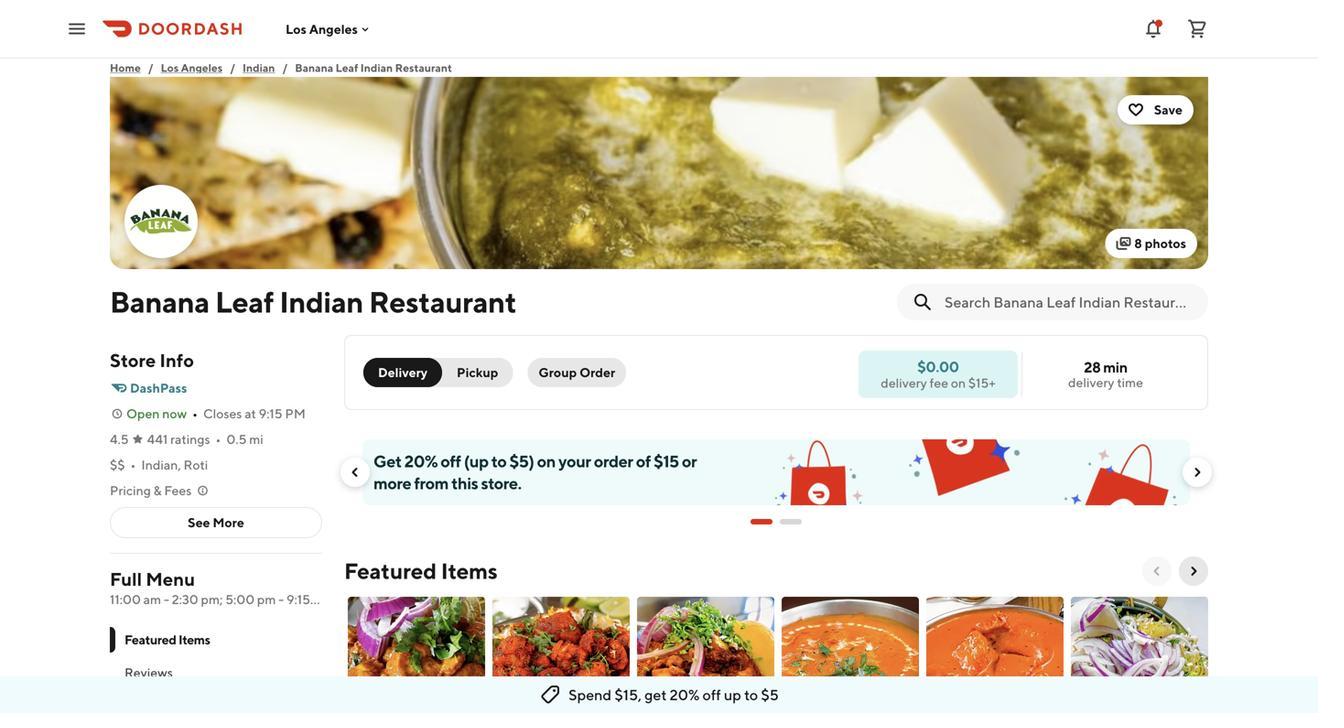 Task type: locate. For each thing, give the bounding box(es) containing it.
0 horizontal spatial off
[[441, 452, 461, 471]]

on right $5)
[[537, 452, 556, 471]]

see
[[188, 515, 210, 530]]

9:15 inside full menu 11:00 am - 2:30 pm; 5:00 pm - 9:15 pm
[[287, 592, 310, 607]]

20% up from
[[405, 452, 438, 471]]

spend $15, get 20% off up to $5
[[569, 686, 779, 704]]

featured items
[[344, 558, 498, 584], [125, 632, 210, 648]]

0 horizontal spatial add
[[583, 694, 608, 709]]

0 vertical spatial 9:15
[[259, 406, 283, 421]]

0 horizontal spatial 9:15
[[259, 406, 283, 421]]

$15
[[654, 452, 679, 471]]

&
[[154, 483, 162, 498]]

0 vertical spatial 20%
[[405, 452, 438, 471]]

angeles left the indian link
[[181, 61, 223, 74]]

0 horizontal spatial los
[[161, 61, 179, 74]]

(up
[[464, 452, 489, 471]]

banana
[[295, 61, 334, 74], [110, 285, 210, 319]]

add button
[[489, 593, 634, 713], [634, 593, 778, 713], [572, 687, 619, 713], [717, 687, 764, 713]]

items down this
[[441, 558, 498, 584]]

1 vertical spatial los
[[161, 61, 179, 74]]

• right the $$
[[131, 457, 136, 473]]

1 vertical spatial on
[[537, 452, 556, 471]]

1 horizontal spatial -
[[279, 592, 284, 607]]

previous button of carousel image
[[348, 465, 363, 480], [1150, 564, 1165, 579]]

/
[[148, 61, 154, 74], [230, 61, 235, 74], [283, 61, 288, 74]]

banana leaf indian restaurant image
[[110, 77, 1209, 269], [126, 187, 196, 256]]

add left the $15,
[[583, 694, 608, 709]]

previous button of carousel image left "get"
[[348, 465, 363, 480]]

9:15 right at
[[259, 406, 283, 421]]

items up reviews button
[[179, 632, 210, 648]]

Delivery radio
[[364, 358, 442, 387]]

notification bell image
[[1143, 18, 1165, 40]]

0 horizontal spatial to
[[492, 452, 507, 471]]

1 horizontal spatial /
[[230, 61, 235, 74]]

1 horizontal spatial featured
[[344, 558, 437, 584]]

8
[[1135, 236, 1143, 251]]

0 vertical spatial on
[[951, 376, 966, 391]]

0 horizontal spatial items
[[179, 632, 210, 648]]

1 horizontal spatial featured items
[[344, 558, 498, 584]]

add left the $5
[[728, 694, 753, 709]]

0 horizontal spatial featured
[[125, 632, 176, 648]]

0 vertical spatial leaf
[[336, 61, 358, 74]]

0 vertical spatial featured items
[[344, 558, 498, 584]]

open now
[[126, 406, 187, 421]]

Pickup radio
[[431, 358, 513, 387]]

0 vertical spatial previous button of carousel image
[[348, 465, 363, 480]]

0 horizontal spatial featured items
[[125, 632, 210, 648]]

9:15 right 5:00 at the left of page
[[287, 592, 310, 607]]

/ right home link
[[148, 61, 154, 74]]

spicy boneless halal chicken biryani image
[[348, 597, 485, 713]]

441
[[147, 432, 168, 447]]

• right now
[[192, 406, 198, 421]]

11:00
[[110, 592, 141, 607]]

banana up store info
[[110, 285, 210, 319]]

get
[[645, 686, 667, 704]]

20%
[[405, 452, 438, 471], [670, 686, 700, 704]]

0 vertical spatial featured
[[344, 558, 437, 584]]

0 horizontal spatial delivery
[[881, 376, 928, 391]]

this
[[452, 474, 478, 493]]

indian,
[[141, 457, 181, 473]]

0 vertical spatial to
[[492, 452, 507, 471]]

/ left the indian link
[[230, 61, 235, 74]]

1 vertical spatial off
[[703, 686, 721, 704]]

indian link
[[243, 59, 275, 77]]

1 horizontal spatial los
[[286, 21, 307, 36]]

1 horizontal spatial delivery
[[1069, 375, 1115, 390]]

1 vertical spatial angeles
[[181, 61, 223, 74]]

1 add from the left
[[583, 694, 608, 709]]

to inside the get 20% off (up to $5) on your order of $15 or more from this store.
[[492, 452, 507, 471]]

featured items up reviews on the left of page
[[125, 632, 210, 648]]

order
[[580, 365, 616, 380]]

delivery left time on the bottom right of the page
[[1069, 375, 1115, 390]]

roti
[[184, 457, 208, 473]]

1 vertical spatial restaurant
[[369, 285, 517, 319]]

open menu image
[[66, 18, 88, 40]]

0 horizontal spatial previous button of carousel image
[[348, 465, 363, 480]]

8 photos
[[1135, 236, 1187, 251]]

group
[[539, 365, 577, 380]]

spend
[[569, 686, 612, 704]]

pm
[[257, 592, 276, 607], [313, 592, 332, 607]]

0 horizontal spatial -
[[164, 592, 169, 607]]

home link
[[110, 59, 141, 77]]

los right "home"
[[161, 61, 179, 74]]

featured up reviews on the left of page
[[125, 632, 176, 648]]

0 vertical spatial banana
[[295, 61, 334, 74]]

los angeles
[[286, 21, 358, 36]]

featured inside heading
[[344, 558, 437, 584]]

1 horizontal spatial on
[[951, 376, 966, 391]]

1 vertical spatial items
[[179, 632, 210, 648]]

los angeles button
[[286, 21, 373, 36]]

more
[[374, 474, 411, 493]]

angeles
[[309, 21, 358, 36], [181, 61, 223, 74]]

restaurant
[[395, 61, 452, 74], [369, 285, 517, 319]]

0 horizontal spatial on
[[537, 452, 556, 471]]

angeles up home / los angeles / indian / banana leaf indian restaurant at the top left
[[309, 21, 358, 36]]

20% right get
[[670, 686, 700, 704]]

0 vertical spatial los
[[286, 21, 307, 36]]

0 vertical spatial •
[[192, 406, 198, 421]]

0 horizontal spatial /
[[148, 61, 154, 74]]

1 vertical spatial leaf
[[215, 285, 274, 319]]

featured down more
[[344, 558, 437, 584]]

pickup
[[457, 365, 499, 380]]

0 horizontal spatial 20%
[[405, 452, 438, 471]]

up
[[724, 686, 742, 704]]

add
[[583, 694, 608, 709], [728, 694, 753, 709]]

1 horizontal spatial 20%
[[670, 686, 700, 704]]

time
[[1118, 375, 1144, 390]]

1 vertical spatial 20%
[[670, 686, 700, 704]]

previous button of carousel image left next button of carousel icon at the bottom of the page
[[1150, 564, 1165, 579]]

see more
[[188, 515, 244, 530]]

0 horizontal spatial angeles
[[181, 61, 223, 74]]

items inside heading
[[441, 558, 498, 584]]

1 horizontal spatial items
[[441, 558, 498, 584]]

1 horizontal spatial angeles
[[309, 21, 358, 36]]

0 horizontal spatial pm
[[257, 592, 276, 607]]

1 horizontal spatial 9:15
[[287, 592, 310, 607]]

delivery
[[1069, 375, 1115, 390], [881, 376, 928, 391]]

on right fee on the right of the page
[[951, 376, 966, 391]]

now
[[162, 406, 187, 421]]

0.5 mi
[[227, 432, 264, 447]]

on
[[951, 376, 966, 391], [537, 452, 556, 471]]

off
[[441, 452, 461, 471], [703, 686, 721, 704]]

los up home / los angeles / indian / banana leaf indian restaurant at the top left
[[286, 21, 307, 36]]

banana leaf indian restaurant
[[110, 285, 517, 319]]

2 add from the left
[[728, 694, 753, 709]]

2 vertical spatial •
[[131, 457, 136, 473]]

banana down los angeles
[[295, 61, 334, 74]]

0 vertical spatial off
[[441, 452, 461, 471]]

1 / from the left
[[148, 61, 154, 74]]

items
[[441, 558, 498, 584], [179, 632, 210, 648]]

0 vertical spatial restaurant
[[395, 61, 452, 74]]

to right up
[[745, 686, 758, 704]]

delivery left fee on the right of the page
[[881, 376, 928, 391]]

- right 5:00 at the left of page
[[279, 592, 284, 607]]

pricing
[[110, 483, 151, 498]]

0 horizontal spatial leaf
[[215, 285, 274, 319]]

1 vertical spatial banana
[[110, 285, 210, 319]]

1 horizontal spatial to
[[745, 686, 758, 704]]

off left up
[[703, 686, 721, 704]]

3 / from the left
[[283, 61, 288, 74]]

full
[[110, 569, 142, 590]]

to
[[492, 452, 507, 471], [745, 686, 758, 704]]

1 horizontal spatial pm
[[313, 592, 332, 607]]

indian
[[243, 61, 275, 74], [361, 61, 393, 74], [280, 285, 364, 319]]

• left 0.5
[[216, 432, 221, 447]]

featured
[[344, 558, 437, 584], [125, 632, 176, 648]]

1 horizontal spatial add
[[728, 694, 753, 709]]

0 horizontal spatial banana
[[110, 285, 210, 319]]

- right the am
[[164, 592, 169, 607]]

photos
[[1145, 236, 1187, 251]]

home
[[110, 61, 141, 74]]

2 horizontal spatial /
[[283, 61, 288, 74]]

-
[[164, 592, 169, 607], [279, 592, 284, 607]]

28 min delivery time
[[1069, 359, 1144, 390]]

leaf
[[336, 61, 358, 74], [215, 285, 274, 319]]

1 vertical spatial 9:15
[[287, 592, 310, 607]]

1 horizontal spatial off
[[703, 686, 721, 704]]

or
[[682, 452, 697, 471]]

0 vertical spatial items
[[441, 558, 498, 584]]

2 horizontal spatial •
[[216, 432, 221, 447]]

1 pm from the left
[[257, 592, 276, 607]]

0 vertical spatial angeles
[[309, 21, 358, 36]]

•
[[192, 406, 198, 421], [216, 432, 221, 447], [131, 457, 136, 473]]

9:15
[[259, 406, 283, 421], [287, 592, 310, 607]]

los
[[286, 21, 307, 36], [161, 61, 179, 74]]

am
[[143, 592, 161, 607]]

off left "(up"
[[441, 452, 461, 471]]

/ right the indian link
[[283, 61, 288, 74]]

1 horizontal spatial previous button of carousel image
[[1150, 564, 1165, 579]]

add for chicken halal 65 biryani image
[[583, 694, 608, 709]]

to up store.
[[492, 452, 507, 471]]

$$
[[110, 457, 125, 473]]

featured items up spicy boneless halal chicken biryani image
[[344, 558, 498, 584]]

$5)
[[510, 452, 534, 471]]

group order button
[[528, 358, 627, 387]]

reviews button
[[110, 657, 322, 690]]

Item Search search field
[[945, 292, 1194, 312]]

select promotional banner element
[[751, 506, 802, 539]]

los angeles link
[[161, 59, 223, 77]]



Task type: describe. For each thing, give the bounding box(es) containing it.
on inside $0.00 delivery fee on $15+
[[951, 376, 966, 391]]

store.
[[481, 474, 522, 493]]

add for paneer biryani (new) image
[[728, 694, 753, 709]]

fee
[[930, 376, 949, 391]]

$15+
[[969, 376, 996, 391]]

off inside the get 20% off (up to $5) on your order of $15 or more from this store.
[[441, 452, 461, 471]]

ratings
[[170, 432, 210, 447]]

pricing & fees button
[[110, 482, 210, 500]]

441 ratings •
[[147, 432, 221, 447]]

pricing & fees
[[110, 483, 192, 498]]

save button
[[1118, 95, 1194, 125]]

get
[[374, 452, 402, 471]]

0 horizontal spatial •
[[131, 457, 136, 473]]

next button of carousel image
[[1187, 564, 1202, 579]]

save
[[1155, 102, 1183, 117]]

menu
[[146, 569, 195, 590]]

get 20% off (up to $5) on your order of $15 or more from this store.
[[374, 452, 697, 493]]

$0.00
[[918, 358, 960, 376]]

fees
[[164, 483, 192, 498]]

see more button
[[111, 508, 321, 538]]

1 horizontal spatial banana
[[295, 61, 334, 74]]

group order
[[539, 365, 616, 380]]

pm;
[[201, 592, 223, 607]]

chicken halal 65 biryani image
[[493, 597, 630, 713]]

min
[[1104, 359, 1128, 376]]

$5
[[761, 686, 779, 704]]

closes
[[203, 406, 242, 421]]

chicken tikka masala (halal, natural, boneless) image
[[927, 597, 1064, 713]]

0 items, open order cart image
[[1187, 18, 1209, 40]]

at
[[245, 406, 256, 421]]

paneer biryani (new) image
[[637, 597, 775, 713]]

$0.00 delivery fee on $15+
[[881, 358, 996, 391]]

2 - from the left
[[279, 592, 284, 607]]

$15,
[[615, 686, 642, 704]]

reviews
[[125, 665, 173, 680]]

mi
[[249, 432, 264, 447]]

organic hyderabad chicken(halal) dum biryani image
[[1072, 597, 1209, 713]]

8 photos button
[[1106, 229, 1198, 258]]

1 vertical spatial •
[[216, 432, 221, 447]]

5:00
[[225, 592, 255, 607]]

1 vertical spatial to
[[745, 686, 758, 704]]

store info
[[110, 350, 194, 371]]

1 horizontal spatial leaf
[[336, 61, 358, 74]]

your
[[559, 452, 591, 471]]

on inside the get 20% off (up to $5) on your order of $15 or more from this store.
[[537, 452, 556, 471]]

1 vertical spatial featured
[[125, 632, 176, 648]]

$$ • indian, roti
[[110, 457, 208, 473]]

from
[[414, 474, 449, 493]]

delivery inside $0.00 delivery fee on $15+
[[881, 376, 928, 391]]

2 pm from the left
[[313, 592, 332, 607]]

• closes at 9:15 pm
[[192, 406, 306, 421]]

1 vertical spatial previous button of carousel image
[[1150, 564, 1165, 579]]

pm
[[285, 406, 306, 421]]

1 vertical spatial featured items
[[125, 632, 210, 648]]

open
[[126, 406, 160, 421]]

butter chicken (halal, natural, boneless) image
[[782, 597, 920, 713]]

2 / from the left
[[230, 61, 235, 74]]

more
[[213, 515, 244, 530]]

order
[[594, 452, 633, 471]]

featured items heading
[[344, 557, 498, 586]]

2:30
[[172, 592, 199, 607]]

delivery inside 28 min delivery time
[[1069, 375, 1115, 390]]

dashpass
[[130, 381, 187, 396]]

of
[[636, 452, 651, 471]]

20% inside the get 20% off (up to $5) on your order of $15 or more from this store.
[[405, 452, 438, 471]]

full menu 11:00 am - 2:30 pm; 5:00 pm - 9:15 pm
[[110, 569, 332, 607]]

1 - from the left
[[164, 592, 169, 607]]

info
[[160, 350, 194, 371]]

0.5
[[227, 432, 247, 447]]

1 horizontal spatial •
[[192, 406, 198, 421]]

store
[[110, 350, 156, 371]]

delivery
[[378, 365, 428, 380]]

order methods option group
[[364, 358, 513, 387]]

next button of carousel image
[[1191, 465, 1205, 480]]

home / los angeles / indian / banana leaf indian restaurant
[[110, 61, 452, 74]]

4.5
[[110, 432, 129, 447]]

28
[[1085, 359, 1101, 376]]



Task type: vqa. For each thing, say whether or not it's contained in the screenshot.
Pets link
no



